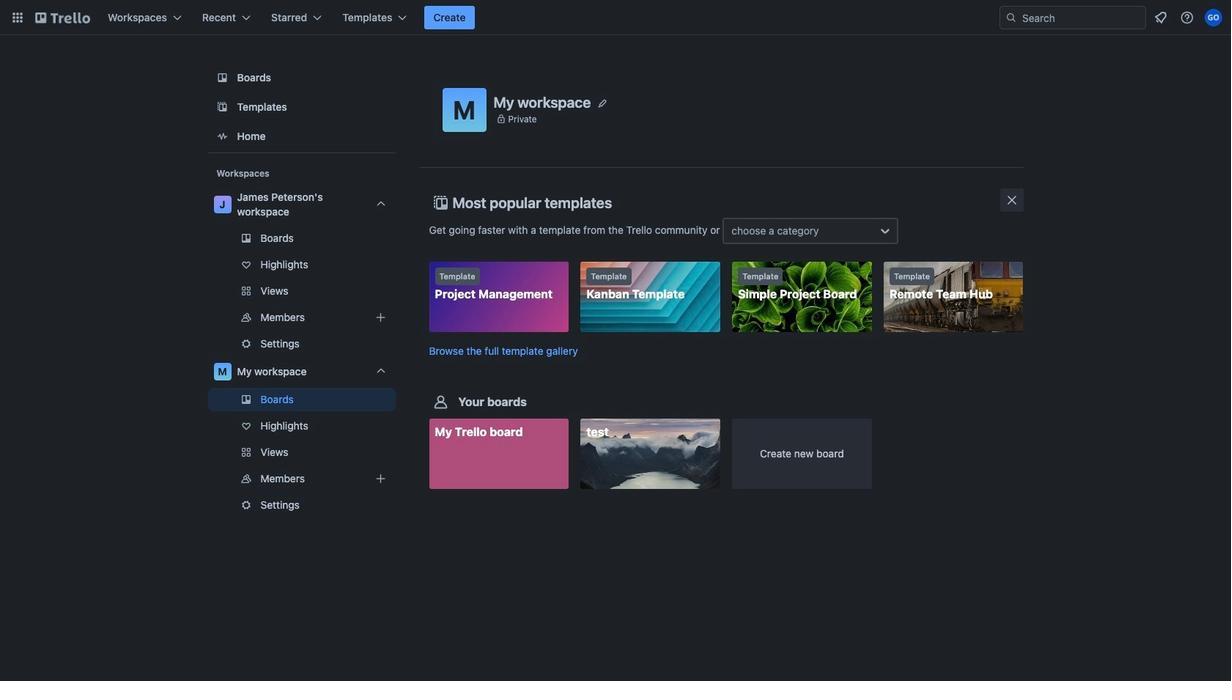 Task type: describe. For each thing, give the bounding box(es) containing it.
home image
[[214, 128, 231, 145]]

primary element
[[0, 0, 1232, 35]]

add image
[[372, 309, 390, 326]]

0 notifications image
[[1152, 9, 1170, 26]]

template board image
[[214, 98, 231, 116]]

board image
[[214, 69, 231, 87]]

open information menu image
[[1180, 10, 1195, 25]]



Task type: vqa. For each thing, say whether or not it's contained in the screenshot.
sm icon in "Watch" Button
no



Task type: locate. For each thing, give the bounding box(es) containing it.
Search field
[[1017, 7, 1146, 28]]

search image
[[1006, 12, 1017, 23]]

add image
[[372, 470, 390, 487]]

back to home image
[[35, 6, 90, 29]]

gary orlando (garyorlando) image
[[1205, 9, 1223, 26]]



